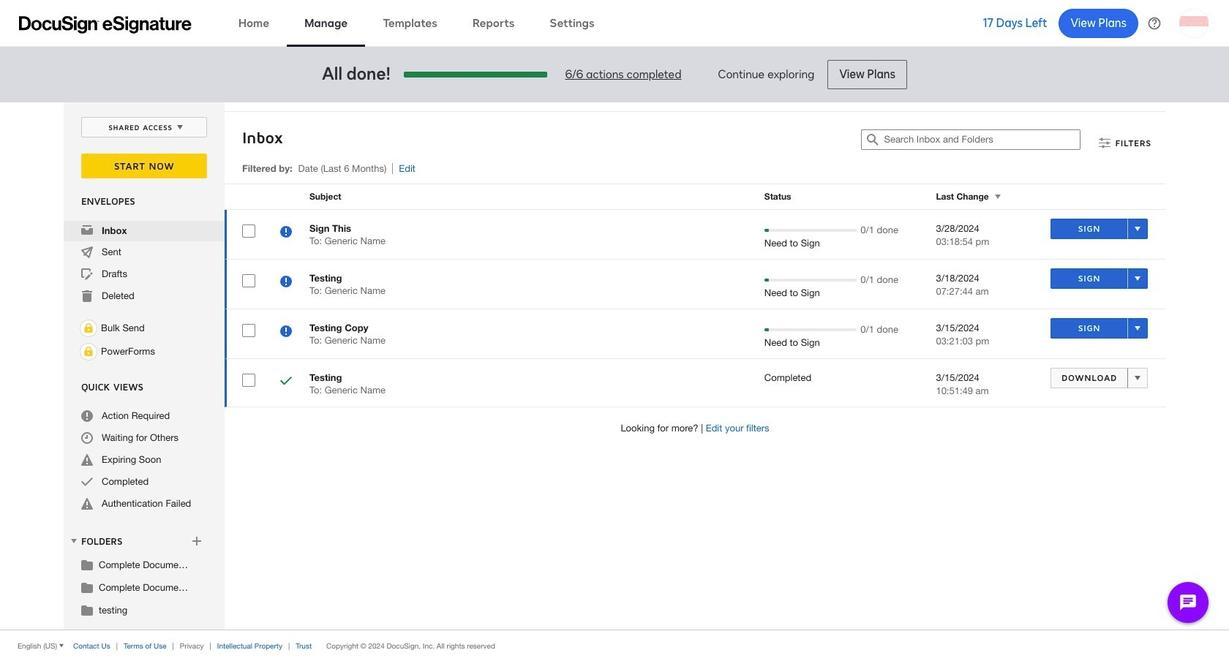 Task type: describe. For each thing, give the bounding box(es) containing it.
sent image
[[81, 247, 93, 258]]

inbox image
[[81, 225, 93, 236]]

secondary navigation region
[[64, 102, 1170, 630]]

completed image
[[280, 376, 292, 389]]

Search Inbox and Folders text field
[[885, 130, 1081, 149]]

2 alert image from the top
[[81, 499, 93, 510]]

your uploaded profile image image
[[1180, 8, 1209, 38]]

draft image
[[81, 269, 93, 280]]

2 need to sign image from the top
[[280, 276, 292, 290]]



Task type: locate. For each thing, give the bounding box(es) containing it.
0 vertical spatial alert image
[[81, 455, 93, 466]]

need to sign image
[[280, 326, 292, 340]]

1 vertical spatial folder image
[[81, 582, 93, 594]]

1 folder image from the top
[[81, 559, 93, 571]]

1 vertical spatial alert image
[[81, 499, 93, 510]]

view folders image
[[68, 536, 80, 547]]

1 lock image from the top
[[80, 320, 97, 337]]

lock image
[[80, 320, 97, 337], [80, 343, 97, 361]]

folder image
[[81, 605, 93, 616]]

alert image down completed icon
[[81, 499, 93, 510]]

0 vertical spatial lock image
[[80, 320, 97, 337]]

completed image
[[81, 477, 93, 488]]

more info region
[[0, 630, 1230, 662]]

folder image
[[81, 559, 93, 571], [81, 582, 93, 594]]

docusign esignature image
[[19, 16, 192, 33]]

0 vertical spatial need to sign image
[[280, 226, 292, 240]]

1 vertical spatial need to sign image
[[280, 276, 292, 290]]

alert image up completed icon
[[81, 455, 93, 466]]

1 vertical spatial lock image
[[80, 343, 97, 361]]

1 alert image from the top
[[81, 455, 93, 466]]

2 folder image from the top
[[81, 582, 93, 594]]

alert image
[[81, 455, 93, 466], [81, 499, 93, 510]]

1 need to sign image from the top
[[280, 226, 292, 240]]

need to sign image
[[280, 226, 292, 240], [280, 276, 292, 290]]

trash image
[[81, 291, 93, 302]]

0 vertical spatial folder image
[[81, 559, 93, 571]]

action required image
[[81, 411, 93, 422]]

clock image
[[81, 433, 93, 444]]

2 lock image from the top
[[80, 343, 97, 361]]



